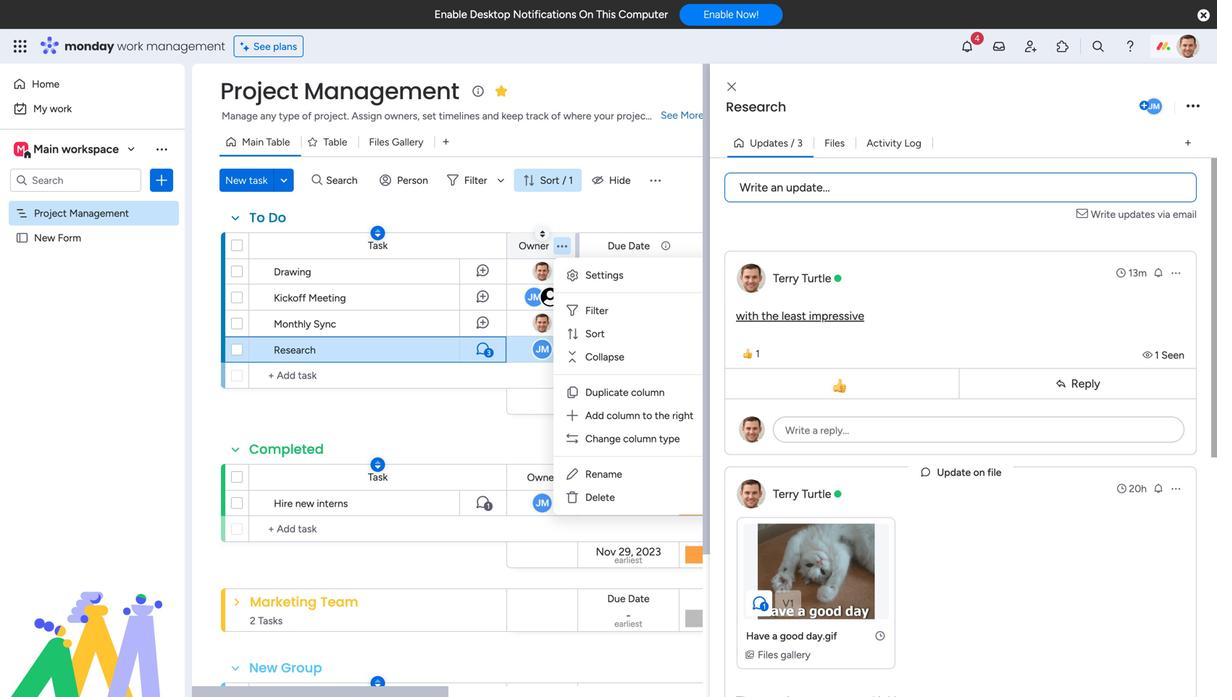 Task type: describe. For each thing, give the bounding box(es) containing it.
management
[[146, 38, 225, 54]]

arrow down image
[[492, 172, 510, 189]]

20h link
[[1116, 482, 1147, 496]]

31, for oct 31, 2023
[[621, 292, 632, 303]]

files for files
[[825, 137, 845, 149]]

2 vertical spatial sort desc image
[[375, 679, 381, 689]]

2023 for nov 29, 2023
[[637, 498, 659, 510]]

workspace options image
[[154, 142, 169, 156]]

show board description image
[[470, 84, 487, 99]]

file
[[988, 467, 1002, 479]]

0 vertical spatial 1 button
[[737, 345, 766, 363]]

0 vertical spatial management
[[304, 75, 459, 107]]

enable for enable now!
[[704, 9, 734, 20]]

group
[[281, 660, 322, 678]]

nov for nov 29, 2023 earliest
[[596, 546, 616, 559]]

management inside list box
[[69, 207, 129, 220]]

Research field
[[723, 98, 1137, 117]]

mar
[[617, 266, 633, 278]]

project management inside list box
[[34, 207, 129, 220]]

1 vertical spatial sort desc image
[[375, 460, 381, 470]]

date for second 'due date' field
[[629, 472, 650, 484]]

form
[[58, 232, 81, 244]]

home
[[32, 78, 60, 90]]

to
[[643, 410, 653, 422]]

update on file
[[938, 467, 1002, 479]]

earliest for 29,
[[615, 556, 643, 566]]

2 table from the left
[[324, 136, 347, 148]]

Project Management field
[[217, 75, 463, 107]]

write updates via email
[[1091, 208, 1197, 221]]

reply button
[[963, 372, 1194, 396]]

kickoff meeting
[[274, 292, 346, 304]]

date for 3rd 'due date' field from the bottom of the page
[[629, 240, 650, 252]]

day.gif
[[807, 631, 838, 643]]

date inside due date - earliest
[[628, 593, 650, 606]]

change
[[586, 433, 621, 445]]

owner for bottommost owner field
[[527, 472, 558, 484]]

help image
[[1123, 39, 1138, 54]]

reminder image for 20h
[[1153, 483, 1165, 495]]

email
[[1173, 208, 1197, 221]]

column for change
[[623, 433, 657, 445]]

notifications image
[[960, 39, 975, 54]]

enable for enable desktop notifications on this computer
[[435, 8, 467, 21]]

terry for 13m
[[773, 272, 799, 286]]

oct for oct 31, 2023
[[602, 292, 618, 303]]

New Group field
[[246, 660, 326, 678]]

update
[[938, 467, 971, 479]]

stands.
[[652, 110, 684, 122]]

3 inside button
[[487, 349, 491, 358]]

enable desktop notifications on this computer
[[435, 8, 668, 21]]

new group
[[249, 660, 322, 678]]

nov 4, 2023
[[603, 344, 655, 356]]

updates / 3 button
[[728, 132, 814, 155]]

collapse
[[586, 351, 625, 363]]

task for completed
[[368, 471, 388, 484]]

research inside 'field'
[[726, 98, 787, 116]]

29, for nov 29, 2023
[[622, 498, 635, 510]]

on
[[974, 467, 985, 479]]

type for any
[[279, 110, 300, 122]]

where
[[564, 110, 592, 122]]

write a reply...
[[786, 425, 850, 437]]

see more
[[661, 109, 704, 121]]

desktop
[[470, 8, 511, 21]]

monday work management
[[65, 38, 225, 54]]

change column type
[[586, 433, 680, 445]]

task for to do
[[368, 240, 388, 252]]

column for add
[[607, 410, 640, 422]]

updates
[[750, 137, 789, 149]]

do
[[269, 209, 286, 227]]

0 vertical spatial sort desc image
[[540, 230, 545, 238]]

0 vertical spatial owner field
[[515, 238, 553, 254]]

add
[[586, 410, 604, 422]]

project.
[[314, 110, 349, 122]]

1 vertical spatial owner field
[[524, 470, 561, 486]]

reply
[[1072, 377, 1101, 391]]

4 image
[[971, 30, 984, 46]]

turtle for 20h
[[802, 488, 832, 502]]

angle down image
[[281, 175, 288, 186]]

8
[[635, 266, 641, 278]]

least
[[782, 309, 807, 323]]

seen
[[1162, 349, 1185, 362]]

via
[[1158, 208, 1171, 221]]

dapulse close image
[[1198, 8, 1210, 23]]

plans
[[273, 40, 297, 53]]

column information image
[[660, 240, 672, 252]]

lottie animation image
[[0, 552, 185, 698]]

hide button
[[586, 169, 640, 192]]

terry for 20h
[[773, 488, 799, 502]]

have
[[747, 631, 770, 643]]

0 horizontal spatial 1 button
[[460, 491, 507, 517]]

files gallery button
[[358, 130, 435, 154]]

my
[[33, 103, 47, 115]]

invite members image
[[1024, 39, 1039, 54]]

sort for sort
[[586, 328, 605, 340]]

0 vertical spatial options image
[[1187, 97, 1200, 116]]

completed
[[249, 441, 324, 459]]

now!
[[736, 9, 759, 20]]

menu image
[[648, 173, 663, 188]]

/ for 3
[[791, 137, 795, 149]]

options image
[[1171, 483, 1182, 495]]

home link
[[9, 72, 176, 96]]

2023 for nov 4, 2023
[[633, 344, 655, 356]]

list box containing project management
[[0, 198, 185, 446]]

m
[[17, 143, 25, 155]]

any
[[260, 110, 276, 122]]

kickoff
[[274, 292, 306, 304]]

turtle for 13m
[[802, 272, 832, 286]]

workspace image
[[14, 141, 28, 157]]

change column type image
[[565, 432, 580, 446]]

nov 29, 2023 earliest
[[596, 546, 661, 566]]

add column to the right
[[586, 410, 694, 422]]

1 horizontal spatial options image
[[1171, 267, 1182, 279]]

delete
[[586, 492, 615, 504]]

owners,
[[385, 110, 420, 122]]

project inside list box
[[34, 207, 67, 220]]

a for write
[[813, 425, 818, 437]]

nov for nov 29, 2023
[[602, 498, 620, 510]]

1 of from the left
[[302, 110, 312, 122]]

oct 31, 2023
[[602, 292, 656, 303]]

track
[[526, 110, 549, 122]]

2 due date from the top
[[608, 472, 650, 484]]

write an update... button
[[725, 173, 1197, 203]]

column for duplicate
[[631, 387, 665, 399]]

rename image
[[565, 467, 580, 482]]

activity log
[[867, 137, 922, 149]]

nov 29, 2023
[[602, 498, 659, 510]]

duplicate column image
[[565, 386, 580, 400]]

mar 8
[[617, 266, 641, 278]]

updates / 3
[[750, 137, 803, 149]]

set
[[422, 110, 437, 122]]

13m link
[[1116, 266, 1147, 280]]

1 vertical spatial filter
[[586, 305, 609, 317]]

enable now! button
[[680, 4, 783, 26]]

workspace
[[62, 142, 119, 156]]

duplicate
[[586, 387, 629, 399]]

remove from favorites image
[[494, 84, 509, 98]]

13m
[[1129, 267, 1147, 279]]

see for see more
[[661, 109, 678, 121]]

updates
[[1119, 208, 1156, 221]]

duplicate column
[[586, 387, 665, 399]]

due date - earliest
[[608, 593, 650, 630]]

lottie animation element
[[0, 552, 185, 698]]

table button
[[301, 130, 358, 154]]

new task button
[[220, 169, 274, 192]]

reminder image for 13m
[[1153, 267, 1165, 279]]

Completed field
[[246, 441, 328, 460]]

delete image
[[565, 491, 580, 505]]

1 seen
[[1155, 349, 1185, 362]]

an
[[771, 181, 784, 195]]

search everything image
[[1092, 39, 1106, 54]]

due for second 'due date' field
[[608, 472, 626, 484]]

hire new interns
[[274, 498, 348, 510]]

files button
[[814, 132, 856, 155]]

0 horizontal spatial the
[[655, 410, 670, 422]]

3 inside button
[[798, 137, 803, 149]]



Task type: vqa. For each thing, say whether or not it's contained in the screenshot.
2nd heading from the bottom
no



Task type: locate. For each thing, give the bounding box(es) containing it.
terry turtle link up with the least impressive
[[773, 272, 832, 286]]

due date up nov 29, 2023
[[608, 472, 650, 484]]

dapulse addbtn image
[[1140, 101, 1150, 111]]

due date field up -
[[604, 591, 653, 607]]

1 horizontal spatial 3
[[798, 137, 803, 149]]

0 horizontal spatial a
[[773, 631, 778, 643]]

see more link
[[660, 108, 706, 122]]

oct for oct 31, 2023 earliest
[[598, 392, 616, 405]]

29, for nov 29, 2023 earliest
[[619, 546, 634, 559]]

earliest up due date - earliest
[[615, 556, 643, 566]]

0 vertical spatial oct
[[602, 292, 618, 303]]

due inside due date - earliest
[[608, 593, 626, 606]]

due date field up nov 29, 2023
[[604, 470, 654, 486]]

0 horizontal spatial of
[[302, 110, 312, 122]]

my work
[[33, 103, 72, 115]]

0 vertical spatial nov
[[603, 344, 620, 356]]

To Do field
[[246, 209, 290, 228]]

new for new form
[[34, 232, 55, 244]]

1 vertical spatial new
[[34, 232, 55, 244]]

0 vertical spatial due date field
[[604, 238, 654, 254]]

due date field up the "mar 8"
[[604, 238, 654, 254]]

1 vertical spatial 29,
[[619, 546, 634, 559]]

2 vertical spatial options image
[[1171, 267, 1182, 279]]

2 earliest from the top
[[615, 556, 643, 566]]

terry turtle link for 13m
[[773, 272, 832, 286]]

2023 down nov 29, 2023
[[636, 546, 661, 559]]

1 vertical spatial v2 overdue deadline image
[[583, 343, 595, 357]]

options image up add view icon
[[1187, 97, 1200, 116]]

date
[[629, 240, 650, 252], [629, 472, 650, 484], [628, 593, 650, 606]]

my work option
[[9, 97, 176, 120]]

terry turtle down write a reply...
[[773, 488, 832, 502]]

1 vertical spatial due date field
[[604, 470, 654, 486]]

1 vertical spatial terry turtle
[[773, 488, 832, 502]]

activity log button
[[856, 132, 933, 155]]

0 horizontal spatial work
[[50, 103, 72, 115]]

oct
[[602, 292, 618, 303], [598, 392, 616, 405]]

sort desc image
[[540, 230, 545, 238], [375, 460, 381, 470], [375, 679, 381, 689]]

1 horizontal spatial of
[[551, 110, 561, 122]]

1 vertical spatial the
[[655, 410, 670, 422]]

1 due date field from the top
[[604, 238, 654, 254]]

files for files gallery
[[369, 136, 390, 148]]

2 vertical spatial earliest
[[615, 619, 643, 630]]

0 horizontal spatial main
[[33, 142, 59, 156]]

Marketing Team field
[[246, 593, 362, 612]]

2 due date field from the top
[[604, 470, 654, 486]]

v2 search image
[[312, 172, 323, 189]]

0 horizontal spatial enable
[[435, 8, 467, 21]]

files gallery
[[369, 136, 424, 148]]

1 vertical spatial earliest
[[615, 556, 643, 566]]

terry turtle for 20h
[[773, 488, 832, 502]]

see left 'plans'
[[253, 40, 271, 53]]

0 vertical spatial column
[[631, 387, 665, 399]]

enable inside button
[[704, 9, 734, 20]]

options image
[[1187, 97, 1200, 116], [154, 173, 169, 188], [1171, 267, 1182, 279]]

research down monthly
[[274, 344, 316, 357]]

earliest for 31,
[[615, 402, 643, 412]]

2 horizontal spatial write
[[1091, 208, 1116, 221]]

person
[[397, 174, 428, 187]]

the right with
[[762, 309, 779, 323]]

work for my
[[50, 103, 72, 115]]

work for monday
[[117, 38, 143, 54]]

+ Add task text field
[[257, 521, 500, 539]]

2 vertical spatial write
[[786, 425, 811, 437]]

2 v2 overdue deadline image from the top
[[583, 343, 595, 357]]

earliest down the nov 29, 2023 earliest
[[615, 619, 643, 630]]

date up '8'
[[629, 240, 650, 252]]

earliest inside the nov 29, 2023 earliest
[[615, 556, 643, 566]]

nov inside the nov 29, 2023 earliest
[[596, 546, 616, 559]]

2 vertical spatial nov
[[596, 546, 616, 559]]

v2 done deadline image
[[583, 291, 595, 304]]

type right any
[[279, 110, 300, 122]]

1 reminder image from the top
[[1153, 267, 1165, 279]]

2 vertical spatial date
[[628, 593, 650, 606]]

new form
[[34, 232, 81, 244]]

2 vertical spatial column
[[623, 433, 657, 445]]

new left group
[[249, 660, 278, 678]]

write left updates
[[1091, 208, 1116, 221]]

enable left now! at the right of page
[[704, 9, 734, 20]]

2023 right the 4,
[[633, 344, 655, 356]]

terry turtle link
[[773, 272, 832, 286], [773, 488, 832, 502]]

a
[[813, 425, 818, 437], [773, 631, 778, 643]]

of
[[302, 110, 312, 122], [551, 110, 561, 122]]

v2 overdue deadline image
[[583, 497, 595, 511]]

2 vertical spatial due
[[608, 593, 626, 606]]

terry turtle link down write a reply...
[[773, 488, 832, 502]]

gallery
[[781, 649, 811, 662]]

settings
[[586, 269, 624, 282]]

2 terry turtle from the top
[[773, 488, 832, 502]]

owner down sort asc icon
[[519, 240, 549, 252]]

1 button
[[737, 345, 766, 363], [460, 491, 507, 517]]

write for write a reply...
[[786, 425, 811, 437]]

0 vertical spatial write
[[740, 181, 768, 195]]

new for new group
[[249, 660, 278, 678]]

main right workspace icon
[[33, 142, 59, 156]]

31, up add column to the right
[[619, 392, 632, 405]]

a left reply...
[[813, 425, 818, 437]]

0 vertical spatial 31,
[[621, 292, 632, 303]]

0 horizontal spatial /
[[563, 174, 567, 187]]

team
[[320, 593, 359, 612]]

0 vertical spatial date
[[629, 240, 650, 252]]

with
[[736, 309, 759, 323]]

files left gallery on the left of the page
[[369, 136, 390, 148]]

new inside button
[[225, 174, 247, 187]]

select product image
[[13, 39, 28, 54]]

manage
[[222, 110, 258, 122]]

reply...
[[821, 425, 850, 437]]

reminder image left options image
[[1153, 483, 1165, 495]]

2 enable from the left
[[704, 9, 734, 20]]

2023 for oct 31, 2023 earliest
[[635, 392, 660, 405]]

activity
[[867, 137, 902, 149]]

earliest inside oct 31, 2023 earliest
[[615, 402, 643, 412]]

earliest for date
[[615, 619, 643, 630]]

1 horizontal spatial write
[[786, 425, 811, 437]]

table down project.
[[324, 136, 347, 148]]

filter down v2 done deadline icon
[[586, 305, 609, 317]]

files
[[369, 136, 390, 148], [825, 137, 845, 149], [758, 649, 779, 662]]

0 horizontal spatial project
[[34, 207, 67, 220]]

write for write updates via email
[[1091, 208, 1116, 221]]

write an update...
[[740, 181, 830, 195]]

1 task from the top
[[368, 240, 388, 252]]

earliest down duplicate column
[[615, 402, 643, 412]]

0 vertical spatial see
[[253, 40, 271, 53]]

list box
[[0, 198, 185, 446]]

2 horizontal spatial options image
[[1187, 97, 1200, 116]]

1 horizontal spatial work
[[117, 38, 143, 54]]

reminder image right the 13m
[[1153, 267, 1165, 279]]

2 turtle from the top
[[802, 488, 832, 502]]

29,
[[622, 498, 635, 510], [619, 546, 634, 559]]

project management up form
[[34, 207, 129, 220]]

1 vertical spatial write
[[1091, 208, 1116, 221]]

sort for sort / 1
[[540, 174, 560, 187]]

options image right the 13m
[[1171, 267, 1182, 279]]

0 horizontal spatial table
[[266, 136, 290, 148]]

2023 down '8'
[[634, 292, 656, 303]]

2023 for oct 31, 2023
[[634, 292, 656, 303]]

see inside 'see plans' button
[[253, 40, 271, 53]]

see inside see more link
[[661, 109, 678, 121]]

management up assign
[[304, 75, 459, 107]]

0 horizontal spatial write
[[740, 181, 768, 195]]

1 vertical spatial turtle
[[802, 488, 832, 502]]

v2 overdue deadline image
[[583, 317, 595, 331], [583, 343, 595, 357]]

2 due from the top
[[608, 472, 626, 484]]

3 due from the top
[[608, 593, 626, 606]]

this
[[596, 8, 616, 21]]

research
[[726, 98, 787, 116], [274, 344, 316, 357]]

more
[[681, 109, 704, 121]]

oct up add
[[598, 392, 616, 405]]

new inside field
[[249, 660, 278, 678]]

1 horizontal spatial /
[[791, 137, 795, 149]]

to do
[[249, 209, 286, 227]]

0 horizontal spatial type
[[279, 110, 300, 122]]

2 terry from the top
[[773, 488, 799, 502]]

1 vertical spatial see
[[661, 109, 678, 121]]

v2 overdue deadline image right sort icon
[[583, 317, 595, 331]]

table down any
[[266, 136, 290, 148]]

new
[[225, 174, 247, 187], [34, 232, 55, 244], [249, 660, 278, 678]]

sync
[[314, 318, 336, 331]]

v1
[[783, 598, 794, 610]]

1 terry turtle link from the top
[[773, 272, 832, 286]]

public board image
[[15, 231, 29, 245]]

1 table from the left
[[266, 136, 290, 148]]

right
[[673, 410, 694, 422]]

1 vertical spatial 3
[[487, 349, 491, 358]]

1 horizontal spatial sort
[[586, 328, 605, 340]]

on
[[579, 8, 594, 21]]

0 vertical spatial type
[[279, 110, 300, 122]]

0 vertical spatial owner
[[519, 240, 549, 252]]

hire
[[274, 498, 293, 510]]

project up any
[[220, 75, 298, 107]]

3 earliest from the top
[[615, 619, 643, 630]]

oct 31, 2023 earliest
[[598, 392, 660, 412]]

1 horizontal spatial files
[[758, 649, 779, 662]]

20h
[[1130, 483, 1147, 495]]

2 of from the left
[[551, 110, 561, 122]]

2 task from the top
[[368, 471, 388, 484]]

29, right delete
[[622, 498, 635, 510]]

2 horizontal spatial files
[[825, 137, 845, 149]]

gallery
[[392, 136, 424, 148]]

1 vertical spatial work
[[50, 103, 72, 115]]

column
[[631, 387, 665, 399], [607, 410, 640, 422], [623, 433, 657, 445]]

nov down nov 29, 2023
[[596, 546, 616, 559]]

earliest inside due date - earliest
[[615, 619, 643, 630]]

add view image
[[443, 137, 449, 147]]

1 horizontal spatial main
[[242, 136, 264, 148]]

column down add column to the right
[[623, 433, 657, 445]]

meeting
[[309, 292, 346, 304]]

marketing team
[[250, 593, 359, 612]]

0 vertical spatial due
[[608, 240, 626, 252]]

write left an
[[740, 181, 768, 195]]

good
[[780, 631, 804, 643]]

2023 inside the nov 29, 2023 earliest
[[636, 546, 661, 559]]

oct right v2 done deadline icon
[[602, 292, 618, 303]]

1 horizontal spatial filter
[[586, 305, 609, 317]]

task up + add task text field
[[368, 471, 388, 484]]

29, down nov 29, 2023
[[619, 546, 634, 559]]

owner field down sort / 1
[[515, 238, 553, 254]]

see left more
[[661, 109, 678, 121]]

work inside my work option
[[50, 103, 72, 115]]

1 vertical spatial management
[[69, 207, 129, 220]]

management up form
[[69, 207, 129, 220]]

v2 seen image
[[1143, 349, 1155, 362]]

update...
[[786, 181, 830, 195]]

nov right v2 overdue deadline image at the left bottom of the page
[[602, 498, 620, 510]]

marketing
[[250, 593, 317, 612]]

Owner field
[[515, 238, 553, 254], [524, 470, 561, 486]]

0 vertical spatial project management
[[220, 75, 459, 107]]

write for write an update...
[[740, 181, 768, 195]]

2 reminder image from the top
[[1153, 483, 1165, 495]]

main for main table
[[242, 136, 264, 148]]

1 terry turtle from the top
[[773, 272, 832, 286]]

3 button
[[460, 337, 507, 363]]

main down manage
[[242, 136, 264, 148]]

main
[[242, 136, 264, 148], [33, 142, 59, 156]]

0 horizontal spatial see
[[253, 40, 271, 53]]

1 vertical spatial 1 button
[[460, 491, 507, 517]]

1 vertical spatial project management
[[34, 207, 129, 220]]

management
[[304, 75, 459, 107], [69, 207, 129, 220]]

main inside main table button
[[242, 136, 264, 148]]

1 vertical spatial /
[[563, 174, 567, 187]]

notifications
[[513, 8, 577, 21]]

filter left arrow down image
[[465, 174, 487, 187]]

of left project.
[[302, 110, 312, 122]]

a right have
[[773, 631, 778, 643]]

work
[[117, 38, 143, 54], [50, 103, 72, 115]]

task down sort desc image
[[368, 240, 388, 252]]

1 vertical spatial reminder image
[[1153, 483, 1165, 495]]

collapse image
[[565, 350, 580, 365]]

table
[[266, 136, 290, 148], [324, 136, 347, 148]]

a for have
[[773, 631, 778, 643]]

2023 inside oct 31, 2023 earliest
[[635, 392, 660, 405]]

0 vertical spatial task
[[368, 240, 388, 252]]

due up the mar
[[608, 240, 626, 252]]

1 vertical spatial date
[[629, 472, 650, 484]]

1 vertical spatial project
[[34, 207, 67, 220]]

settings image
[[565, 268, 580, 283]]

files down have
[[758, 649, 779, 662]]

1 vertical spatial 31,
[[619, 392, 632, 405]]

sort right arrow down image
[[540, 174, 560, 187]]

2 vertical spatial new
[[249, 660, 278, 678]]

1 vertical spatial sort
[[586, 328, 605, 340]]

0 vertical spatial v2 overdue deadline image
[[583, 317, 595, 331]]

owner left rename image
[[527, 472, 558, 484]]

terry turtle link for 20h
[[773, 488, 832, 502]]

sort asc image
[[540, 230, 545, 238]]

monday marketplace image
[[1056, 39, 1071, 54]]

new left task
[[225, 174, 247, 187]]

date up nov 29, 2023
[[629, 472, 650, 484]]

+ Add task text field
[[257, 367, 500, 385]]

due date up the "mar 8"
[[608, 240, 650, 252]]

1 due date from the top
[[608, 240, 650, 252]]

1 earliest from the top
[[615, 402, 643, 412]]

column up to
[[631, 387, 665, 399]]

2023 right delete
[[637, 498, 659, 510]]

write
[[740, 181, 768, 195], [1091, 208, 1116, 221], [786, 425, 811, 437]]

31,
[[621, 292, 632, 303], [619, 392, 632, 405]]

work right monday
[[117, 38, 143, 54]]

add column to the right image
[[565, 409, 580, 423]]

due up delete
[[608, 472, 626, 484]]

31, for oct 31, 2023 earliest
[[619, 392, 632, 405]]

add view image
[[1186, 138, 1192, 148]]

owner field left rename image
[[524, 470, 561, 486]]

write inside button
[[740, 181, 768, 195]]

0 vertical spatial earliest
[[615, 402, 643, 412]]

/ left hide popup button
[[563, 174, 567, 187]]

home option
[[9, 72, 176, 96]]

0 horizontal spatial 3
[[487, 349, 491, 358]]

owner
[[519, 240, 549, 252], [527, 472, 558, 484]]

1 horizontal spatial the
[[762, 309, 779, 323]]

terry turtle image
[[1177, 35, 1200, 58]]

1 vertical spatial oct
[[598, 392, 616, 405]]

manage any type of project. assign owners, set timelines and keep track of where your project stands.
[[222, 110, 684, 122]]

filter inside popup button
[[465, 174, 487, 187]]

1 v2 overdue deadline image from the top
[[583, 317, 595, 331]]

filter
[[465, 174, 487, 187], [586, 305, 609, 317]]

1 horizontal spatial project management
[[220, 75, 459, 107]]

0 horizontal spatial options image
[[154, 173, 169, 188]]

/ for 1
[[563, 174, 567, 187]]

timelines
[[439, 110, 480, 122]]

0 vertical spatial turtle
[[802, 272, 832, 286]]

v2 overdue deadline image right collapse image
[[583, 343, 595, 357]]

31, inside oct 31, 2023 earliest
[[619, 392, 632, 405]]

type for column
[[660, 433, 680, 445]]

terry down write a reply...
[[773, 488, 799, 502]]

of right track
[[551, 110, 561, 122]]

option
[[0, 200, 185, 203]]

task
[[249, 174, 268, 187]]

sort image
[[565, 327, 580, 341]]

nov for nov 4, 2023
[[603, 344, 620, 356]]

29, inside the nov 29, 2023 earliest
[[619, 546, 634, 559]]

person button
[[374, 169, 437, 192]]

1 terry from the top
[[773, 272, 799, 286]]

1 vertical spatial options image
[[154, 173, 169, 188]]

nov left the 4,
[[603, 344, 620, 356]]

close image
[[728, 82, 736, 92]]

1 vertical spatial owner
[[527, 472, 558, 484]]

Search in workspace field
[[30, 172, 121, 189]]

files gallery button
[[744, 648, 815, 664]]

/ inside button
[[791, 137, 795, 149]]

1 horizontal spatial a
[[813, 425, 818, 437]]

1 vertical spatial research
[[274, 344, 316, 357]]

rename
[[586, 469, 623, 481]]

terry turtle up with the least impressive
[[773, 272, 832, 286]]

0 horizontal spatial sort
[[540, 174, 560, 187]]

enable left desktop
[[435, 8, 467, 21]]

1 turtle from the top
[[802, 272, 832, 286]]

see for see plans
[[253, 40, 271, 53]]

drawing
[[274, 266, 311, 278]]

0 horizontal spatial management
[[69, 207, 129, 220]]

new right public board image
[[34, 232, 55, 244]]

1 horizontal spatial new
[[225, 174, 247, 187]]

1 horizontal spatial project
[[220, 75, 298, 107]]

1 horizontal spatial 1 button
[[737, 345, 766, 363]]

jeremy miller image
[[1145, 97, 1164, 116]]

date up -
[[628, 593, 650, 606]]

your
[[594, 110, 614, 122]]

and
[[482, 110, 499, 122]]

1 due from the top
[[608, 240, 626, 252]]

0 vertical spatial sort
[[540, 174, 560, 187]]

3 due date field from the top
[[604, 591, 653, 607]]

1 vertical spatial task
[[368, 471, 388, 484]]

options image down workspace options icon
[[154, 173, 169, 188]]

keep
[[502, 110, 524, 122]]

type down right
[[660, 433, 680, 445]]

Due Date field
[[604, 238, 654, 254], [604, 470, 654, 486], [604, 591, 653, 607]]

update feed image
[[992, 39, 1007, 54]]

main for main workspace
[[33, 142, 59, 156]]

0 vertical spatial /
[[791, 137, 795, 149]]

reminder image
[[1153, 267, 1165, 279], [1153, 483, 1165, 495]]

31, down the mar
[[621, 292, 632, 303]]

work right my
[[50, 103, 72, 115]]

1 vertical spatial column
[[607, 410, 640, 422]]

1 enable from the left
[[435, 8, 467, 21]]

sort right sort icon
[[586, 328, 605, 340]]

write left reply...
[[786, 425, 811, 437]]

turtle down write a reply...
[[802, 488, 832, 502]]

sort desc image
[[375, 228, 381, 238]]

2023 for nov 29, 2023 earliest
[[636, 546, 661, 559]]

my work link
[[9, 97, 176, 120]]

filter image
[[565, 304, 580, 318]]

the right to
[[655, 410, 670, 422]]

0 vertical spatial terry turtle
[[773, 272, 832, 286]]

main table button
[[220, 130, 301, 154]]

1 vertical spatial type
[[660, 433, 680, 445]]

/ right updates on the right top of the page
[[791, 137, 795, 149]]

1 horizontal spatial enable
[[704, 9, 734, 20]]

with the least impressive
[[736, 309, 865, 323]]

owner for the top owner field
[[519, 240, 549, 252]]

0 vertical spatial the
[[762, 309, 779, 323]]

due down the nov 29, 2023 earliest
[[608, 593, 626, 606]]

turtle up with the least impressive
[[802, 272, 832, 286]]

research down close icon on the top of page
[[726, 98, 787, 116]]

0 vertical spatial a
[[813, 425, 818, 437]]

Search field
[[323, 170, 366, 191]]

workspace selection element
[[14, 141, 121, 159]]

envelope o image
[[1077, 207, 1091, 222]]

1 vertical spatial due
[[608, 472, 626, 484]]

files for files gallery
[[758, 649, 779, 662]]

to
[[249, 209, 265, 227]]

the
[[762, 309, 779, 323], [655, 410, 670, 422]]

due for 3rd 'due date' field from the bottom of the page
[[608, 240, 626, 252]]

terry turtle for 13m
[[773, 272, 832, 286]]

0 vertical spatial project
[[220, 75, 298, 107]]

1 vertical spatial a
[[773, 631, 778, 643]]

oct inside oct 31, 2023 earliest
[[598, 392, 616, 405]]

main inside workspace selection element
[[33, 142, 59, 156]]

column down duplicate column
[[607, 410, 640, 422]]

log
[[905, 137, 922, 149]]

monday
[[65, 38, 114, 54]]

new for new task
[[225, 174, 247, 187]]

2 terry turtle link from the top
[[773, 488, 832, 502]]

project up new form
[[34, 207, 67, 220]]

nov
[[603, 344, 620, 356], [602, 498, 620, 510], [596, 546, 616, 559]]

2023 up to
[[635, 392, 660, 405]]

due
[[608, 240, 626, 252], [608, 472, 626, 484], [608, 593, 626, 606]]

1 horizontal spatial management
[[304, 75, 459, 107]]

project management up project.
[[220, 75, 459, 107]]

terry up least
[[773, 272, 799, 286]]

files left activity
[[825, 137, 845, 149]]



